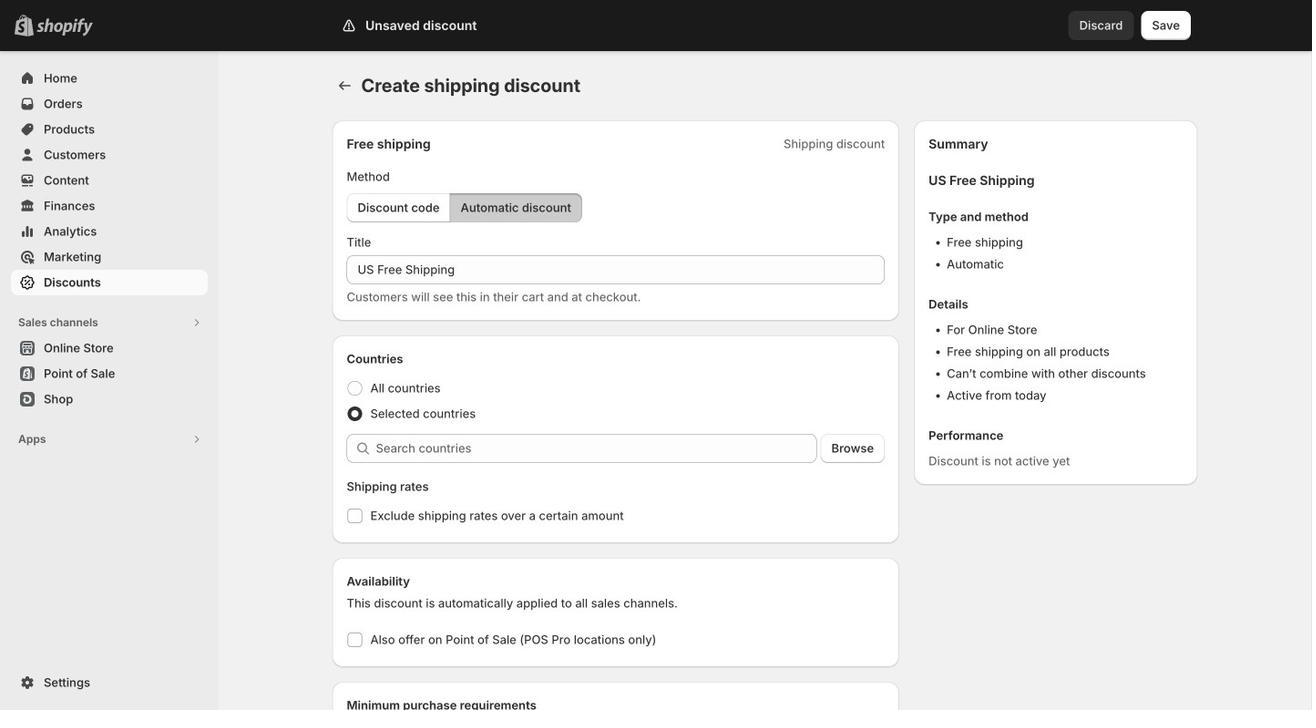 Task type: vqa. For each thing, say whether or not it's contained in the screenshot.
Search Countries text field
yes



Task type: describe. For each thing, give the bounding box(es) containing it.
Search countries text field
[[376, 434, 817, 463]]



Task type: locate. For each thing, give the bounding box(es) containing it.
None text field
[[347, 255, 885, 284]]

shopify image
[[36, 18, 93, 36]]



